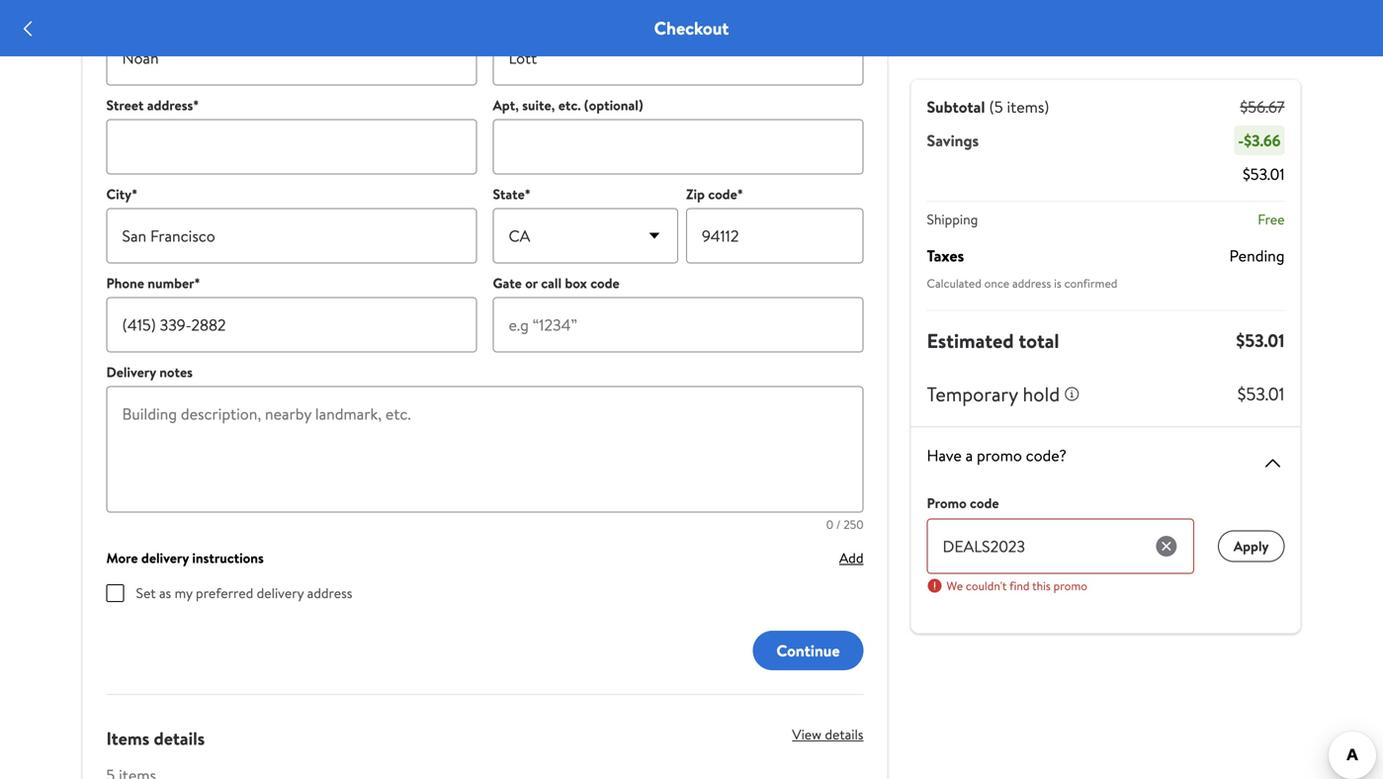 Task type: locate. For each thing, give the bounding box(es) containing it.
1 horizontal spatial address
[[1013, 275, 1052, 292]]

$3.66
[[1245, 130, 1282, 151]]

apply button
[[1219, 531, 1285, 562]]

details right view
[[825, 725, 864, 744]]

Recipient's last name* text field
[[493, 30, 864, 86]]

temporary
[[927, 380, 1019, 408]]

delivery notes
[[106, 363, 193, 382]]

apply
[[1234, 537, 1270, 556]]

delivery
[[141, 549, 189, 568], [257, 584, 304, 603]]

delivery up as
[[141, 549, 189, 568]]

phone number*
[[106, 274, 200, 293]]

0 horizontal spatial details
[[154, 727, 205, 751]]

gate
[[493, 274, 522, 293]]

(5
[[990, 96, 1004, 118]]

subtotal (5 items)
[[927, 96, 1050, 118]]

add button
[[840, 548, 864, 568]]

view details
[[793, 725, 864, 744]]

address*
[[147, 95, 199, 115]]

$53.01 down pending
[[1237, 328, 1285, 353]]

apt,
[[493, 95, 519, 115]]

continue
[[777, 640, 840, 662]]

0 horizontal spatial delivery
[[141, 549, 189, 568]]

1 horizontal spatial delivery
[[257, 584, 304, 603]]

1 vertical spatial address
[[307, 584, 353, 603]]

0 vertical spatial delivery
[[141, 549, 189, 568]]

$53.01
[[1243, 163, 1285, 185], [1237, 328, 1285, 353], [1238, 382, 1285, 407]]

once
[[985, 275, 1010, 292]]

promo right a
[[977, 445, 1023, 466]]

1 vertical spatial delivery
[[257, 584, 304, 603]]

taxes
[[927, 245, 965, 267]]

zip
[[687, 184, 705, 204]]

calculated
[[927, 275, 982, 292]]

is
[[1055, 275, 1062, 292]]

code?
[[1026, 445, 1067, 466]]

delivery right preferred
[[257, 584, 304, 603]]

calculated once address is confirmed
[[927, 275, 1118, 292]]

code right box
[[591, 274, 620, 293]]

Phone number* telephone field
[[106, 297, 477, 353]]

0 horizontal spatial address
[[307, 584, 353, 603]]

apt, suite, etc. (optional)
[[493, 95, 644, 115]]

instructions
[[192, 549, 264, 568]]

details for items details
[[154, 727, 205, 751]]

Zip code* text field
[[687, 208, 864, 264]]

0 / 250
[[827, 516, 864, 533]]

$53.01 down $3.66
[[1243, 163, 1285, 185]]

continue button
[[753, 631, 864, 671]]

code
[[591, 274, 620, 293], [970, 494, 1000, 513]]

box
[[565, 274, 587, 293]]

promo
[[977, 445, 1023, 466], [1054, 578, 1088, 595]]

0 horizontal spatial code
[[591, 274, 620, 293]]

estimated total
[[927, 327, 1060, 355]]

have
[[927, 445, 962, 466]]

1 horizontal spatial promo
[[1054, 578, 1088, 595]]

1 horizontal spatial code
[[970, 494, 1000, 513]]

details inside dropdown button
[[825, 725, 864, 744]]

shipping
[[927, 210, 979, 229]]

(optional)
[[585, 95, 644, 115]]

-$3.66
[[1239, 130, 1282, 151]]

0 vertical spatial code
[[591, 274, 620, 293]]

items)
[[1007, 96, 1050, 118]]

temporary hold
[[927, 380, 1061, 408]]

details right items
[[154, 727, 205, 751]]

promo right this
[[1054, 578, 1088, 595]]

1 horizontal spatial details
[[825, 725, 864, 744]]

0 vertical spatial address
[[1013, 275, 1052, 292]]

set as my preferred delivery address
[[136, 584, 353, 603]]

0 vertical spatial $53.01
[[1243, 163, 1285, 185]]

$53.01 up have a promo code? image
[[1238, 382, 1285, 407]]

number*
[[148, 274, 200, 293]]

Street address* text field
[[106, 119, 477, 175]]

zip code*
[[687, 184, 744, 204]]

address
[[1013, 275, 1052, 292], [307, 584, 353, 603]]

set
[[136, 584, 156, 603]]

details
[[825, 725, 864, 744], [154, 727, 205, 751]]

code right promo
[[970, 494, 1000, 513]]

we
[[947, 578, 964, 595]]

have a promo code?
[[927, 445, 1067, 466]]

/
[[837, 516, 841, 533]]

phone
[[106, 274, 144, 293]]

gate or call box code
[[493, 274, 620, 293]]

0 horizontal spatial promo
[[977, 445, 1023, 466]]

checkout
[[655, 16, 729, 41]]

promo
[[927, 494, 967, 513]]

or
[[525, 274, 538, 293]]

more
[[106, 549, 138, 568]]

have a promo code? image
[[1262, 451, 1285, 475]]

delivery
[[106, 363, 156, 382]]

-
[[1239, 130, 1245, 151]]

we couldn't find this promo
[[947, 578, 1088, 595]]

Set as my preferred delivery address checkbox
[[106, 585, 124, 602]]

items details
[[106, 727, 205, 751]]



Task type: vqa. For each thing, say whether or not it's contained in the screenshot.
the bottommost $53.01
yes



Task type: describe. For each thing, give the bounding box(es) containing it.
my
[[175, 584, 193, 603]]

view details button
[[777, 719, 864, 751]]

1 vertical spatial $53.01
[[1237, 328, 1285, 353]]

call
[[541, 274, 562, 293]]

1 vertical spatial promo
[[1054, 578, 1088, 595]]

as
[[159, 584, 171, 603]]

state*
[[493, 184, 531, 204]]

view
[[793, 725, 822, 744]]

street
[[106, 95, 144, 115]]

250
[[844, 516, 864, 533]]

confirmed
[[1065, 275, 1118, 292]]

a
[[966, 445, 974, 466]]

Apt, suite, etc. (optional) text field
[[493, 119, 864, 175]]

Gate or call box code text field
[[493, 297, 864, 353]]

savings
[[927, 130, 979, 151]]

Delivery notes text field
[[106, 386, 864, 513]]

this
[[1033, 578, 1051, 595]]

code*
[[709, 184, 744, 204]]

$56.67
[[1241, 96, 1285, 118]]

temporary hold info image
[[1065, 386, 1080, 402]]

Promo code text field
[[927, 519, 1139, 574]]

total
[[1019, 327, 1060, 355]]

city*
[[106, 184, 138, 204]]

clear field image
[[1155, 535, 1179, 558]]

free
[[1259, 210, 1285, 229]]

details for view details
[[825, 725, 864, 744]]

Recipient's first name* text field
[[106, 30, 477, 86]]

0
[[827, 516, 834, 533]]

add
[[840, 548, 864, 568]]

0 vertical spatial promo
[[977, 445, 1023, 466]]

estimated
[[927, 327, 1014, 355]]

notes
[[159, 363, 193, 382]]

1 vertical spatial code
[[970, 494, 1000, 513]]

2 vertical spatial $53.01
[[1238, 382, 1285, 407]]

City* text field
[[106, 208, 477, 264]]

subtotal
[[927, 96, 986, 118]]

more delivery instructions
[[106, 549, 264, 568]]

suite,
[[523, 95, 555, 115]]

etc.
[[559, 95, 581, 115]]

couldn't
[[966, 578, 1007, 595]]

items
[[106, 727, 150, 751]]

back image
[[16, 17, 40, 40]]

hold
[[1023, 380, 1061, 408]]

preferred
[[196, 584, 253, 603]]

street address*
[[106, 95, 199, 115]]

pending
[[1230, 245, 1285, 267]]

find
[[1010, 578, 1030, 595]]

promo code
[[927, 494, 1000, 513]]



